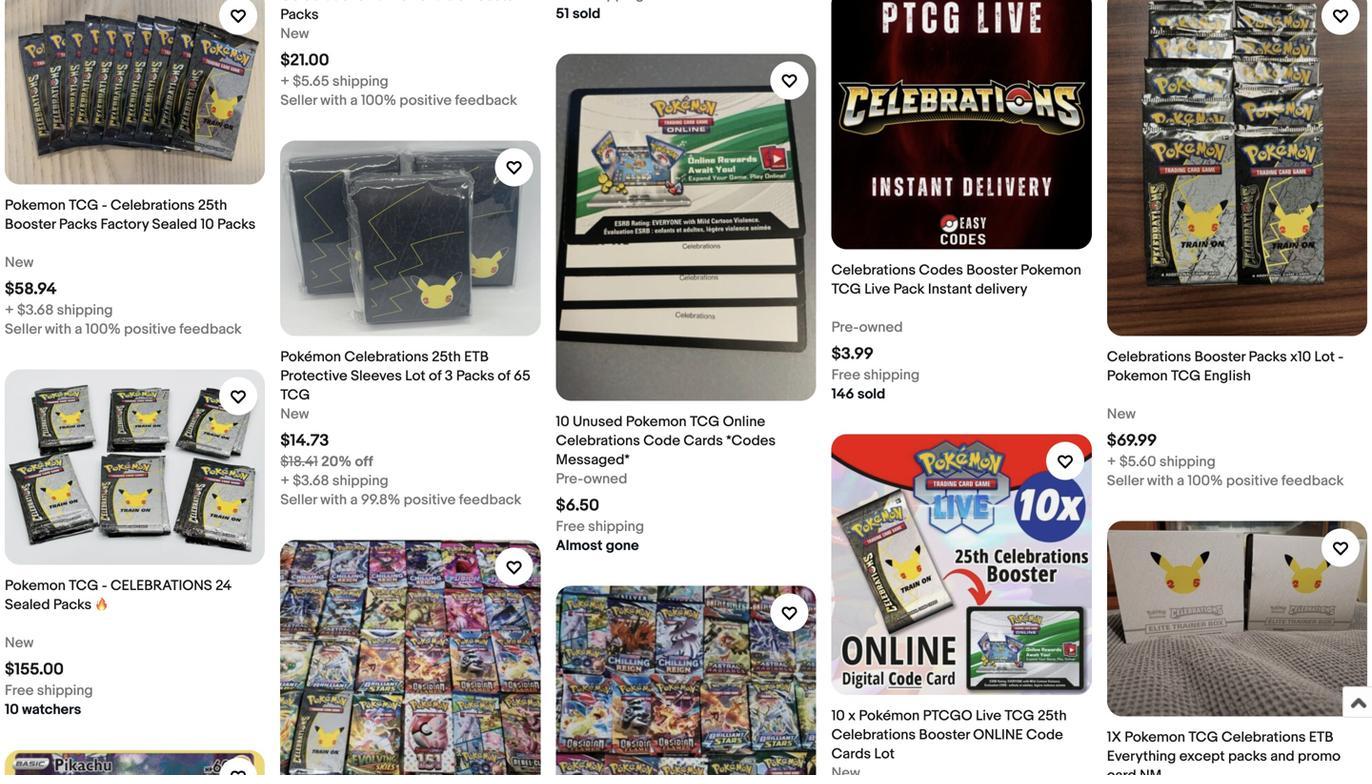 Task type: describe. For each thing, give the bounding box(es) containing it.
new $58.94 + $3.68 shipping seller with a 100% positive feedback
[[5, 254, 242, 338]]

+ for $69.99
[[1108, 453, 1117, 471]]

sold inside pre-owned $3.99 free shipping 146 sold
[[858, 386, 886, 403]]

+ $5.60 shipping text field
[[1108, 452, 1216, 472]]

delivery
[[976, 281, 1028, 298]]

10 inside 10 unused pokemon tcg online celebrations code cards *codes messaged* pre-owned $6.50 free shipping almost gone
[[556, 413, 570, 431]]

nm
[[1140, 767, 1162, 775]]

pokémon celebrations 25th etb protective sleeves lot of 3 packs of 65 tcg new $14.73 $18.41 20% off + $3.68 shipping seller with a 99.8% positive feedback
[[280, 348, 531, 508]]

2 of from the left
[[498, 367, 511, 384]]

a for $21.00
[[350, 92, 358, 109]]

owned inside pre-owned $3.99 free shipping 146 sold
[[859, 319, 903, 336]]

10 inside new $155.00 free shipping 10 watchers
[[5, 701, 19, 718]]

unused
[[573, 413, 623, 431]]

new text field for $69.99
[[1108, 405, 1136, 424]]

code inside 10 unused pokemon tcg online celebrations code cards *codes messaged* pre-owned $6.50 free shipping almost gone
[[644, 432, 681, 450]]

celebrations inside celebrations booster packs x10 lot - pokemon tcg english
[[1108, 349, 1192, 366]]

pre-owned text field for $6.50
[[556, 470, 628, 489]]

x10
[[1291, 349, 1312, 366]]

25th inside 10 x pokémon ptcgo live tcg 25th celebrations booster online code cards lot
[[1038, 707, 1067, 724]]

$18.41
[[280, 453, 318, 470]]

10 watchers text field
[[5, 700, 81, 719]]

🔥
[[95, 596, 108, 613]]

+ inside pokémon celebrations 25th etb protective sleeves lot of 3 packs of 65 tcg new $14.73 $18.41 20% off + $3.68 shipping seller with a 99.8% positive feedback
[[280, 472, 290, 489]]

shipping inside new $155.00 free shipping 10 watchers
[[37, 682, 93, 699]]

$6.50 text field
[[556, 496, 600, 516]]

off
[[355, 453, 373, 470]]

card
[[1108, 767, 1137, 775]]

celebrations inside pokemon tcg - celebrations 25th booster packs factory sealed 10 packs
[[111, 197, 195, 214]]

$3.68 inside pokémon celebrations 25th etb protective sleeves lot of 3 packs of 65 tcg new $14.73 $18.41 20% off + $3.68 shipping seller with a 99.8% positive feedback
[[293, 472, 329, 489]]

tcg inside celebrations booster packs x10 lot - pokemon tcg english
[[1172, 368, 1201, 385]]

shipping inside pre-owned $3.99 free shipping 146 sold
[[864, 367, 920, 384]]

and
[[1271, 748, 1295, 765]]

booster inside pokemon tcg - celebrations 25th booster packs factory sealed 10 packs
[[5, 216, 56, 233]]

tcg inside pokémon celebrations 25th etb protective sleeves lot of 3 packs of 65 tcg new $14.73 $18.41 20% off + $3.68 shipping seller with a 99.8% positive feedback
[[280, 386, 310, 404]]

online
[[974, 726, 1024, 743]]

Free shipping text field
[[556, 517, 644, 536]]

online
[[723, 413, 766, 431]]

celebrations inside 10 x pokémon ptcgo live tcg 25th celebrations booster online code cards lot
[[832, 726, 916, 743]]

seller with a 100% positive feedback text field for $21.00
[[280, 91, 517, 110]]

free inside 10 unused pokemon tcg online celebrations code cards *codes messaged* pre-owned $6.50 free shipping almost gone
[[556, 518, 585, 535]]

previous price $18.41 20% off text field
[[280, 452, 373, 471]]

packs inside celebrations booster packs x10 lot - pokemon tcg english
[[1249, 349, 1288, 366]]

free inside pre-owned $3.99 free shipping 146 sold
[[832, 367, 861, 384]]

with for $21.00
[[320, 92, 347, 109]]

etb inside pokémon celebrations 25th etb protective sleeves lot of 3 packs of 65 tcg new $14.73 $18.41 20% off + $3.68 shipping seller with a 99.8% positive feedback
[[464, 348, 489, 365]]

new for $155.00
[[5, 634, 34, 652]]

celebrations booster packs x10 lot - pokemon tcg english
[[1108, 349, 1344, 385]]

free inside new $155.00 free shipping 10 watchers
[[5, 682, 34, 699]]

packs
[[1229, 748, 1268, 765]]

new text field for $14.73
[[280, 404, 309, 424]]

pokemon inside celebrations codes booster pokemon tcg live pack instant delivery
[[1021, 262, 1082, 279]]

protective
[[280, 367, 348, 384]]

$14.73
[[280, 431, 329, 451]]

gone
[[606, 537, 639, 554]]

pokemon inside pokemon tcg - celebrations 25th booster packs factory sealed 10 packs
[[5, 197, 66, 214]]

$5.65
[[293, 73, 329, 90]]

25th inside pokemon tcg - celebrations 25th booster packs factory sealed 10 packs
[[198, 197, 227, 214]]

pre- inside 10 unused pokemon tcg online celebrations code cards *codes messaged* pre-owned $6.50 free shipping almost gone
[[556, 471, 584, 488]]

new $21.00 + $5.65 shipping seller with a 100% positive feedback
[[280, 25, 517, 109]]

seller inside pokémon celebrations 25th etb protective sleeves lot of 3 packs of 65 tcg new $14.73 $18.41 20% off + $3.68 shipping seller with a 99.8% positive feedback
[[280, 491, 317, 508]]

new inside new $21.00 + $5.65 shipping seller with a 100% positive feedback
[[280, 25, 309, 42]]

1x pokemon tcg celebrations etb everything except packs and promo card nm
[[1108, 729, 1341, 775]]

lot inside 10 x pokémon ptcgo live tcg 25th celebrations booster online code cards lot
[[875, 745, 895, 762]]

promo
[[1298, 748, 1341, 765]]

146 sold text field
[[832, 385, 886, 404]]

$3.99 text field
[[832, 344, 874, 364]]

new text field for $58.94
[[5, 253, 34, 272]]

$6.50
[[556, 496, 600, 516]]

booster inside celebrations codes booster pokemon tcg live pack instant delivery
[[967, 262, 1018, 279]]

pre-owned $3.99 free shipping 146 sold
[[832, 319, 920, 403]]

shipping inside new $58.94 + $3.68 shipping seller with a 100% positive feedback
[[57, 302, 113, 319]]

tcg inside pokemon tcg - celebrations 25th booster packs factory sealed 10 packs
[[69, 197, 99, 214]]

10 x pokémon ptcgo live tcg 25th celebrations booster online code cards lot link
[[832, 434, 1092, 775]]

+ for $58.94
[[5, 302, 14, 319]]

$3.99
[[832, 344, 874, 364]]

$58.94
[[5, 279, 57, 299]]

live inside 10 x pokémon ptcgo live tcg 25th celebrations booster online code cards lot
[[976, 707, 1002, 724]]

everything
[[1108, 748, 1177, 765]]

pokemon tcg - celebrations 24 sealed packs 🔥
[[5, 577, 232, 613]]

factory
[[101, 216, 149, 233]]

- for $58.94
[[102, 197, 107, 214]]

booster inside 10 x pokémon ptcgo live tcg 25th celebrations booster online code cards lot
[[919, 726, 970, 743]]

new for $58.94
[[5, 254, 34, 271]]

celebrations inside pokémon celebrations 25th etb protective sleeves lot of 3 packs of 65 tcg new $14.73 $18.41 20% off + $3.68 shipping seller with a 99.8% positive feedback
[[344, 348, 429, 365]]

146
[[832, 386, 855, 403]]

$3.68 inside new $58.94 + $3.68 shipping seller with a 100% positive feedback
[[17, 302, 54, 319]]

with inside pokémon celebrations 25th etb protective sleeves lot of 3 packs of 65 tcg new $14.73 $18.41 20% off + $3.68 shipping seller with a 99.8% positive feedback
[[320, 491, 347, 508]]

positive inside pokémon celebrations 25th etb protective sleeves lot of 3 packs of 65 tcg new $14.73 $18.41 20% off + $3.68 shipping seller with a 99.8% positive feedback
[[404, 491, 456, 508]]

10 inside 10 x pokémon ptcgo live tcg 25th celebrations booster online code cards lot
[[832, 707, 845, 724]]

with for $69.99
[[1148, 473, 1174, 490]]

pre- inside pre-owned $3.99 free shipping 146 sold
[[832, 319, 860, 336]]

51 sold link
[[556, 0, 817, 23]]

shipping inside new $69.99 + $5.60 shipping seller with a 100% positive feedback
[[1160, 453, 1216, 471]]

pokemon inside 1x pokemon tcg celebrations etb everything except packs and promo card nm
[[1125, 729, 1186, 746]]

shipping inside new $21.00 + $5.65 shipping seller with a 100% positive feedback
[[333, 73, 389, 90]]

65
[[514, 367, 531, 384]]

feedback for $21.00
[[455, 92, 517, 109]]

a inside pokémon celebrations 25th etb protective sleeves lot of 3 packs of 65 tcg new $14.73 $18.41 20% off + $3.68 shipping seller with a 99.8% positive feedback
[[350, 491, 358, 508]]

10 unused pokemon tcg online celebrations code cards *codes messaged* pre-owned $6.50 free shipping almost gone
[[556, 413, 776, 554]]

cards inside 10 x pokémon ptcgo live tcg 25th celebrations booster online code cards lot
[[832, 745, 871, 762]]

feedback inside pokémon celebrations 25th etb protective sleeves lot of 3 packs of 65 tcg new $14.73 $18.41 20% off + $3.68 shipping seller with a 99.8% positive feedback
[[459, 491, 522, 508]]

51 sold text field
[[556, 4, 601, 23]]

almost
[[556, 537, 603, 554]]

feedback for $58.94
[[179, 321, 242, 338]]

$155.00
[[5, 660, 64, 680]]

lot inside pokémon celebrations 25th etb protective sleeves lot of 3 packs of 65 tcg new $14.73 $18.41 20% off + $3.68 shipping seller with a 99.8% positive feedback
[[405, 367, 426, 384]]

$14.73 text field
[[280, 431, 329, 451]]

pokémon inside 10 x pokémon ptcgo live tcg 25th celebrations booster online code cards lot
[[859, 707, 920, 724]]

51
[[556, 5, 570, 22]]

codes
[[919, 262, 964, 279]]

booster inside celebrations booster packs x10 lot - pokemon tcg english
[[1195, 349, 1246, 366]]

20%
[[321, 453, 352, 470]]



Task type: vqa. For each thing, say whether or not it's contained in the screenshot.
the + $5.60 shipping text box
yes



Task type: locate. For each thing, give the bounding box(es) containing it.
etb
[[464, 348, 489, 365], [1310, 729, 1334, 746]]

1 horizontal spatial of
[[498, 367, 511, 384]]

25th inside pokémon celebrations 25th etb protective sleeves lot of 3 packs of 65 tcg new $14.73 $18.41 20% off + $3.68 shipping seller with a 99.8% positive feedback
[[432, 348, 461, 365]]

pokémon up protective
[[280, 348, 341, 365]]

live
[[865, 281, 891, 298], [976, 707, 1002, 724]]

seller down $5.65
[[280, 92, 317, 109]]

0 horizontal spatial seller with a 100% positive feedback text field
[[5, 320, 242, 339]]

1 vertical spatial seller with a 100% positive feedback text field
[[5, 320, 242, 339]]

shipping up watchers
[[37, 682, 93, 699]]

pre-
[[832, 319, 860, 336], [556, 471, 584, 488]]

- up 🔥
[[102, 577, 107, 594]]

pokemon inside celebrations booster packs x10 lot - pokemon tcg english
[[1108, 368, 1168, 385]]

2 vertical spatial 100%
[[1188, 473, 1224, 490]]

packs inside pokemon tcg - celebrations 24 sealed packs 🔥
[[53, 596, 92, 613]]

pokemon inside pokemon tcg - celebrations 24 sealed packs 🔥
[[5, 577, 66, 594]]

seller for $69.99
[[1108, 473, 1144, 490]]

$3.68 down $58.94 text box
[[17, 302, 54, 319]]

1 of from the left
[[429, 367, 442, 384]]

1 vertical spatial lot
[[405, 367, 426, 384]]

1 vertical spatial 100%
[[85, 321, 121, 338]]

$155.00 text field
[[5, 660, 64, 680]]

new up $155.00 in the left of the page
[[5, 634, 34, 652]]

shipping down "off" on the bottom of page
[[333, 472, 389, 489]]

sealed inside pokemon tcg - celebrations 24 sealed packs 🔥
[[5, 596, 50, 613]]

seller inside new $69.99 + $5.60 shipping seller with a 100% positive feedback
[[1108, 473, 1144, 490]]

1 horizontal spatial pre-owned text field
[[832, 318, 903, 337]]

1 vertical spatial pre-owned text field
[[556, 470, 628, 489]]

new up $14.73
[[280, 405, 309, 423]]

1 vertical spatial new text field
[[5, 253, 34, 272]]

shipping down factory
[[57, 302, 113, 319]]

pokemon tcg - celebrations 25th booster packs factory sealed 10 packs
[[5, 197, 256, 233]]

1 horizontal spatial 100%
[[361, 92, 397, 109]]

+ left $5.60
[[1108, 453, 1117, 471]]

live inside celebrations codes booster pokemon tcg live pack instant delivery
[[865, 281, 891, 298]]

pokemon up everything on the bottom of page
[[1125, 729, 1186, 746]]

1 horizontal spatial 25th
[[432, 348, 461, 365]]

0 vertical spatial live
[[865, 281, 891, 298]]

100% inside new $21.00 + $5.65 shipping seller with a 100% positive feedback
[[361, 92, 397, 109]]

0 horizontal spatial 100%
[[85, 321, 121, 338]]

free up almost
[[556, 518, 585, 535]]

0 horizontal spatial cards
[[684, 432, 723, 450]]

sold right 51
[[573, 5, 601, 22]]

celebrations inside celebrations codes booster pokemon tcg live pack instant delivery
[[832, 262, 916, 279]]

0 vertical spatial lot
[[1315, 349, 1336, 366]]

with down + $5.65 shipping text box
[[320, 92, 347, 109]]

booster up delivery
[[967, 262, 1018, 279]]

2 horizontal spatial 25th
[[1038, 707, 1067, 724]]

0 vertical spatial -
[[102, 197, 107, 214]]

shipping up seller with a 100% positive feedback text field
[[1160, 453, 1216, 471]]

cards down x
[[832, 745, 871, 762]]

+ $3.68 shipping text field
[[280, 471, 389, 490]]

0 horizontal spatial sealed
[[5, 596, 50, 613]]

free
[[832, 367, 861, 384], [556, 518, 585, 535], [5, 682, 34, 699]]

cards down online
[[684, 432, 723, 450]]

new text field up $21.00 text box
[[280, 24, 309, 43]]

Seller with a 99.8% positive feedback text field
[[280, 490, 522, 509]]

2 vertical spatial lot
[[875, 745, 895, 762]]

live left pack
[[865, 281, 891, 298]]

shipping
[[333, 73, 389, 90], [57, 302, 113, 319], [864, 367, 920, 384], [1160, 453, 1216, 471], [333, 472, 389, 489], [588, 518, 644, 535], [37, 682, 93, 699]]

100% for $69.99
[[1188, 473, 1224, 490]]

watchers
[[22, 701, 81, 718]]

pokémon right x
[[859, 707, 920, 724]]

shipping inside pokémon celebrations 25th etb protective sleeves lot of 3 packs of 65 tcg new $14.73 $18.41 20% off + $3.68 shipping seller with a 99.8% positive feedback
[[333, 472, 389, 489]]

new up $58.94 text box
[[5, 254, 34, 271]]

except
[[1180, 748, 1226, 765]]

$3.68 down $18.41 at the bottom
[[293, 472, 329, 489]]

2 vertical spatial new text field
[[1108, 405, 1136, 424]]

new up $69.99 text field
[[1108, 406, 1136, 423]]

of left 3
[[429, 367, 442, 384]]

pre-owned text field up $3.99
[[832, 318, 903, 337]]

0 vertical spatial $3.68
[[17, 302, 54, 319]]

New text field
[[280, 404, 309, 424], [5, 633, 34, 653]]

1 vertical spatial cards
[[832, 745, 871, 762]]

seller for $58.94
[[5, 321, 42, 338]]

1 horizontal spatial code
[[1027, 726, 1064, 743]]

sold right 146
[[858, 386, 886, 403]]

1 vertical spatial free shipping text field
[[5, 681, 93, 700]]

seller for $21.00
[[280, 92, 317, 109]]

+ left $5.65
[[280, 73, 290, 90]]

positive
[[400, 92, 452, 109], [124, 321, 176, 338], [1227, 473, 1279, 490], [404, 491, 456, 508]]

0 vertical spatial pre-
[[832, 319, 860, 336]]

$58.94 text field
[[5, 279, 57, 299]]

packs inside pokémon celebrations 25th etb protective sleeves lot of 3 packs of 65 tcg new $14.73 $18.41 20% off + $3.68 shipping seller with a 99.8% positive feedback
[[456, 367, 495, 384]]

with for $58.94
[[45, 321, 71, 338]]

tcg inside pokemon tcg - celebrations 24 sealed packs 🔥
[[69, 577, 99, 594]]

free up 146
[[832, 367, 861, 384]]

- inside pokemon tcg - celebrations 25th booster packs factory sealed 10 packs
[[102, 197, 107, 214]]

0 horizontal spatial pre-owned text field
[[556, 470, 628, 489]]

feedback
[[455, 92, 517, 109], [179, 321, 242, 338], [1282, 473, 1345, 490], [459, 491, 522, 508]]

100% inside new $58.94 + $3.68 shipping seller with a 100% positive feedback
[[85, 321, 121, 338]]

+ $5.65 shipping text field
[[280, 72, 389, 91]]

celebrations down x
[[832, 726, 916, 743]]

a inside new $58.94 + $3.68 shipping seller with a 100% positive feedback
[[75, 321, 82, 338]]

a left 99.8%
[[350, 491, 358, 508]]

positive for $21.00
[[400, 92, 452, 109]]

0 horizontal spatial new text field
[[5, 633, 34, 653]]

shipping inside 10 unused pokemon tcg online celebrations code cards *codes messaged* pre-owned $6.50 free shipping almost gone
[[588, 518, 644, 535]]

sealed up $155.00 in the left of the page
[[5, 596, 50, 613]]

feedback inside new $69.99 + $5.60 shipping seller with a 100% positive feedback
[[1282, 473, 1345, 490]]

0 vertical spatial cards
[[684, 432, 723, 450]]

1 vertical spatial owned
[[584, 471, 628, 488]]

1 vertical spatial live
[[976, 707, 1002, 724]]

a
[[350, 92, 358, 109], [75, 321, 82, 338], [1177, 473, 1185, 490], [350, 491, 358, 508]]

100% inside new $69.99 + $5.60 shipping seller with a 100% positive feedback
[[1188, 473, 1224, 490]]

1 horizontal spatial free shipping text field
[[832, 366, 920, 385]]

pokemon inside 10 unused pokemon tcg online celebrations code cards *codes messaged* pre-owned $6.50 free shipping almost gone
[[626, 413, 687, 431]]

sleeves
[[351, 367, 402, 384]]

cards
[[684, 432, 723, 450], [832, 745, 871, 762]]

a down + $5.65 shipping text box
[[350, 92, 358, 109]]

0 horizontal spatial owned
[[584, 471, 628, 488]]

celebrations down unused
[[556, 432, 640, 450]]

10 left unused
[[556, 413, 570, 431]]

owned
[[859, 319, 903, 336], [584, 471, 628, 488]]

New text field
[[280, 24, 309, 43], [5, 253, 34, 272], [1108, 405, 1136, 424]]

booster down ptcgo
[[919, 726, 970, 743]]

positive inside new $69.99 + $5.60 shipping seller with a 100% positive feedback
[[1227, 473, 1279, 490]]

1 horizontal spatial $3.68
[[293, 472, 329, 489]]

new inside new $155.00 free shipping 10 watchers
[[5, 634, 34, 652]]

new up $21.00 text box
[[280, 25, 309, 42]]

celebrations up $69.99
[[1108, 349, 1192, 366]]

+
[[280, 73, 290, 90], [5, 302, 14, 319], [1108, 453, 1117, 471], [280, 472, 290, 489]]

celebrations
[[111, 197, 195, 214], [832, 262, 916, 279], [344, 348, 429, 365], [1108, 349, 1192, 366], [556, 432, 640, 450], [832, 726, 916, 743], [1222, 729, 1306, 746]]

pokemon up $58.94
[[5, 197, 66, 214]]

1 horizontal spatial sealed
[[152, 216, 197, 233]]

positive inside new $21.00 + $5.65 shipping seller with a 100% positive feedback
[[400, 92, 452, 109]]

0 horizontal spatial free
[[5, 682, 34, 699]]

tcg inside 10 unused pokemon tcg online celebrations code cards *codes messaged* pre-owned $6.50 free shipping almost gone
[[690, 413, 720, 431]]

pre- up $6.50
[[556, 471, 584, 488]]

1 horizontal spatial live
[[976, 707, 1002, 724]]

$69.99
[[1108, 431, 1158, 451]]

0 horizontal spatial live
[[865, 281, 891, 298]]

-
[[102, 197, 107, 214], [1339, 349, 1344, 366], [102, 577, 107, 594]]

new text field up $155.00 in the left of the page
[[5, 633, 34, 653]]

lot inside celebrations booster packs x10 lot - pokemon tcg english
[[1315, 349, 1336, 366]]

new text field up $69.99 text field
[[1108, 405, 1136, 424]]

pokemon right unused
[[626, 413, 687, 431]]

code
[[644, 432, 681, 450], [1027, 726, 1064, 743]]

10 x pokémon ptcgo live tcg 25th celebrations booster online code cards lot
[[832, 707, 1067, 762]]

0 horizontal spatial code
[[644, 432, 681, 450]]

feedback inside new $21.00 + $5.65 shipping seller with a 100% positive feedback
[[455, 92, 517, 109]]

code left *codes
[[644, 432, 681, 450]]

1 horizontal spatial lot
[[875, 745, 895, 762]]

0 horizontal spatial etb
[[464, 348, 489, 365]]

1 horizontal spatial cards
[[832, 745, 871, 762]]

+ inside new $58.94 + $3.68 shipping seller with a 100% positive feedback
[[5, 302, 14, 319]]

messaged*
[[556, 452, 630, 469]]

pokemon up $155.00 text box
[[5, 577, 66, 594]]

pokémon
[[280, 348, 341, 365], [859, 707, 920, 724]]

owned up $3.99 text box
[[859, 319, 903, 336]]

celebrations up packs
[[1222, 729, 1306, 746]]

1 horizontal spatial new text field
[[280, 24, 309, 43]]

$21.00
[[280, 50, 329, 70]]

1 vertical spatial pre-
[[556, 471, 584, 488]]

sealed
[[152, 216, 197, 233], [5, 596, 50, 613]]

pokemon up $69.99 text field
[[1108, 368, 1168, 385]]

1 vertical spatial new text field
[[5, 633, 34, 653]]

new $69.99 + $5.60 shipping seller with a 100% positive feedback
[[1108, 406, 1345, 490]]

1 vertical spatial -
[[1339, 349, 1344, 366]]

+ down $58.94 text box
[[5, 302, 14, 319]]

0 horizontal spatial sold
[[573, 5, 601, 22]]

with inside new $69.99 + $5.60 shipping seller with a 100% positive feedback
[[1148, 473, 1174, 490]]

sold inside text field
[[573, 5, 601, 22]]

tcg inside celebrations codes booster pokemon tcg live pack instant delivery
[[832, 281, 862, 298]]

0 vertical spatial sold
[[573, 5, 601, 22]]

new
[[280, 25, 309, 42], [5, 254, 34, 271], [280, 405, 309, 423], [1108, 406, 1136, 423], [5, 634, 34, 652]]

seller inside new $21.00 + $5.65 shipping seller with a 100% positive feedback
[[280, 92, 317, 109]]

- for $155.00
[[102, 577, 107, 594]]

positive inside new $58.94 + $3.68 shipping seller with a 100% positive feedback
[[124, 321, 176, 338]]

x
[[849, 707, 856, 724]]

None text field
[[556, 0, 644, 4]]

pokemon
[[5, 197, 66, 214], [1021, 262, 1082, 279], [1108, 368, 1168, 385], [626, 413, 687, 431], [5, 577, 66, 594], [1125, 729, 1186, 746]]

- inside celebrations booster packs x10 lot - pokemon tcg english
[[1339, 349, 1344, 366]]

feedback for $69.99
[[1282, 473, 1345, 490]]

1 horizontal spatial sold
[[858, 386, 886, 403]]

with down + $3.68 shipping text field
[[45, 321, 71, 338]]

owned inside 10 unused pokemon tcg online celebrations code cards *codes messaged* pre-owned $6.50 free shipping almost gone
[[584, 471, 628, 488]]

a down the + $5.60 shipping text box
[[1177, 473, 1185, 490]]

1 vertical spatial code
[[1027, 726, 1064, 743]]

pre-owned text field down messaged*
[[556, 470, 628, 489]]

3
[[445, 367, 453, 384]]

1 vertical spatial free
[[556, 518, 585, 535]]

$69.99 text field
[[1108, 431, 1158, 451]]

new inside pokémon celebrations 25th etb protective sleeves lot of 3 packs of 65 tcg new $14.73 $18.41 20% off + $3.68 shipping seller with a 99.8% positive feedback
[[280, 405, 309, 423]]

100% down + $5.65 shipping text box
[[361, 92, 397, 109]]

instant
[[928, 281, 973, 298]]

2 vertical spatial free
[[5, 682, 34, 699]]

1 horizontal spatial pokémon
[[859, 707, 920, 724]]

owned down messaged*
[[584, 471, 628, 488]]

1 vertical spatial 25th
[[432, 348, 461, 365]]

$5.60
[[1120, 453, 1157, 471]]

new inside new $58.94 + $3.68 shipping seller with a 100% positive feedback
[[5, 254, 34, 271]]

$3.68
[[17, 302, 54, 319], [293, 472, 329, 489]]

1 horizontal spatial etb
[[1310, 729, 1334, 746]]

seller down $18.41 at the bottom
[[280, 491, 317, 508]]

0 horizontal spatial $3.68
[[17, 302, 54, 319]]

new text field for $155.00
[[5, 633, 34, 653]]

Free shipping text field
[[832, 366, 920, 385], [5, 681, 93, 700]]

10
[[201, 216, 214, 233], [556, 413, 570, 431], [5, 701, 19, 718], [832, 707, 845, 724]]

+ for $21.00
[[280, 73, 290, 90]]

+ $3.68 shipping text field
[[5, 301, 113, 320]]

pokémon inside pokémon celebrations 25th etb protective sleeves lot of 3 packs of 65 tcg new $14.73 $18.41 20% off + $3.68 shipping seller with a 99.8% positive feedback
[[280, 348, 341, 365]]

1 vertical spatial sold
[[858, 386, 886, 403]]

0 horizontal spatial pre-
[[556, 471, 584, 488]]

with inside new $58.94 + $3.68 shipping seller with a 100% positive feedback
[[45, 321, 71, 338]]

2 vertical spatial -
[[102, 577, 107, 594]]

etb inside 1x pokemon tcg celebrations etb everything except packs and promo card nm
[[1310, 729, 1334, 746]]

0 vertical spatial etb
[[464, 348, 489, 365]]

feedback inside new $58.94 + $3.68 shipping seller with a 100% positive feedback
[[179, 321, 242, 338]]

english
[[1205, 368, 1252, 385]]

pre-owned text field for $3.99
[[832, 318, 903, 337]]

0 vertical spatial free
[[832, 367, 861, 384]]

cards inside 10 unused pokemon tcg online celebrations code cards *codes messaged* pre-owned $6.50 free shipping almost gone
[[684, 432, 723, 450]]

new text field up $14.73
[[280, 404, 309, 424]]

pokemon up delivery
[[1021, 262, 1082, 279]]

packs
[[59, 216, 97, 233], [217, 216, 256, 233], [1249, 349, 1288, 366], [456, 367, 495, 384], [53, 596, 92, 613]]

celebrations up pack
[[832, 262, 916, 279]]

10 inside pokemon tcg - celebrations 25th booster packs factory sealed 10 packs
[[201, 216, 214, 233]]

0 horizontal spatial of
[[429, 367, 442, 384]]

tcg
[[69, 197, 99, 214], [832, 281, 862, 298], [1172, 368, 1201, 385], [280, 386, 310, 404], [690, 413, 720, 431], [69, 577, 99, 594], [1005, 707, 1035, 724], [1189, 729, 1219, 746]]

None text field
[[832, 763, 861, 775]]

0 vertical spatial pre-owned text field
[[832, 318, 903, 337]]

*codes
[[727, 432, 776, 450]]

celebrations up sleeves
[[344, 348, 429, 365]]

booster up english
[[1195, 349, 1246, 366]]

1 vertical spatial sealed
[[5, 596, 50, 613]]

with
[[320, 92, 347, 109], [45, 321, 71, 338], [1148, 473, 1174, 490], [320, 491, 347, 508]]

1 vertical spatial $3.68
[[293, 472, 329, 489]]

sold
[[573, 5, 601, 22], [858, 386, 886, 403]]

0 horizontal spatial free shipping text field
[[5, 681, 93, 700]]

ptcgo
[[923, 707, 973, 724]]

Seller with a 100% positive feedback text field
[[280, 91, 517, 110], [5, 320, 242, 339]]

- right x10
[[1339, 349, 1344, 366]]

+ inside new $21.00 + $5.65 shipping seller with a 100% positive feedback
[[280, 73, 290, 90]]

1 horizontal spatial free
[[556, 518, 585, 535]]

0 vertical spatial new text field
[[280, 404, 309, 424]]

a for $69.99
[[1177, 473, 1185, 490]]

0 horizontal spatial pokémon
[[280, 348, 341, 365]]

1 horizontal spatial new text field
[[280, 404, 309, 424]]

100%
[[361, 92, 397, 109], [85, 321, 121, 338], [1188, 473, 1224, 490]]

10 right factory
[[201, 216, 214, 233]]

100% down the + $5.60 shipping text box
[[1188, 473, 1224, 490]]

2 vertical spatial 25th
[[1038, 707, 1067, 724]]

100% for $58.94
[[85, 321, 121, 338]]

0 horizontal spatial new text field
[[5, 253, 34, 272]]

code right the online
[[1027, 726, 1064, 743]]

24
[[216, 577, 232, 594]]

- up factory
[[102, 197, 107, 214]]

10 left x
[[832, 707, 845, 724]]

0 horizontal spatial lot
[[405, 367, 426, 384]]

a inside new $21.00 + $5.65 shipping seller with a 100% positive feedback
[[350, 92, 358, 109]]

1 horizontal spatial pre-
[[832, 319, 860, 336]]

of left the 65
[[498, 367, 511, 384]]

1 vertical spatial pokémon
[[859, 707, 920, 724]]

10 left watchers
[[5, 701, 19, 718]]

live up the online
[[976, 707, 1002, 724]]

free down $155.00 in the left of the page
[[5, 682, 34, 699]]

seller
[[280, 92, 317, 109], [5, 321, 42, 338], [1108, 473, 1144, 490], [280, 491, 317, 508]]

celebrations codes booster pokemon tcg live pack instant delivery
[[832, 262, 1082, 298]]

100% down + $3.68 shipping text field
[[85, 321, 121, 338]]

0 vertical spatial seller with a 100% positive feedback text field
[[280, 91, 517, 110]]

2 horizontal spatial lot
[[1315, 349, 1336, 366]]

new inside new $69.99 + $5.60 shipping seller with a 100% positive feedback
[[1108, 406, 1136, 423]]

0 vertical spatial code
[[644, 432, 681, 450]]

0 vertical spatial 100%
[[361, 92, 397, 109]]

2 horizontal spatial new text field
[[1108, 405, 1136, 424]]

tcg inside 1x pokemon tcg celebrations etb everything except packs and promo card nm
[[1189, 729, 1219, 746]]

new $155.00 free shipping 10 watchers
[[5, 634, 93, 718]]

0 vertical spatial owned
[[859, 319, 903, 336]]

with inside new $21.00 + $5.65 shipping seller with a 100% positive feedback
[[320, 92, 347, 109]]

shipping up 146 sold 'text box'
[[864, 367, 920, 384]]

seller inside new $58.94 + $3.68 shipping seller with a 100% positive feedback
[[5, 321, 42, 338]]

1x
[[1108, 729, 1122, 746]]

1 horizontal spatial owned
[[859, 319, 903, 336]]

booster
[[5, 216, 56, 233], [967, 262, 1018, 279], [1195, 349, 1246, 366], [919, 726, 970, 743]]

sealed right factory
[[152, 216, 197, 233]]

positive for $58.94
[[124, 321, 176, 338]]

99.8%
[[361, 491, 401, 508]]

+ down $18.41 at the bottom
[[280, 472, 290, 489]]

2 horizontal spatial 100%
[[1188, 473, 1224, 490]]

+ inside new $69.99 + $5.60 shipping seller with a 100% positive feedback
[[1108, 453, 1117, 471]]

a down + $3.68 shipping text field
[[75, 321, 82, 338]]

with down the + $5.60 shipping text box
[[1148, 473, 1174, 490]]

shipping right $5.65
[[333, 73, 389, 90]]

new text field up $58.94 text box
[[5, 253, 34, 272]]

positive for $69.99
[[1227, 473, 1279, 490]]

tcg inside 10 x pokémon ptcgo live tcg 25th celebrations booster online code cards lot
[[1005, 707, 1035, 724]]

0 vertical spatial new text field
[[280, 24, 309, 43]]

1 vertical spatial etb
[[1310, 729, 1334, 746]]

1x pokemon tcg celebrations etb everything except packs and promo card nm link
[[1108, 521, 1368, 775]]

shipping up gone
[[588, 518, 644, 535]]

celebrations inside 1x pokemon tcg celebrations etb everything except packs and promo card nm
[[1222, 729, 1306, 746]]

0 vertical spatial pokémon
[[280, 348, 341, 365]]

free shipping text field down $3.99
[[832, 366, 920, 385]]

1 horizontal spatial seller with a 100% positive feedback text field
[[280, 91, 517, 110]]

Seller with a 100% positive feedback text field
[[1108, 472, 1345, 491]]

celebrations up factory
[[111, 197, 195, 214]]

0 horizontal spatial 25th
[[198, 197, 227, 214]]

Pre-owned text field
[[832, 318, 903, 337], [556, 470, 628, 489]]

seller down $5.60
[[1108, 473, 1144, 490]]

of
[[429, 367, 442, 384], [498, 367, 511, 384]]

$21.00 text field
[[280, 50, 329, 70]]

sealed inside pokemon tcg - celebrations 25th booster packs factory sealed 10 packs
[[152, 216, 197, 233]]

2 horizontal spatial free
[[832, 367, 861, 384]]

a for $58.94
[[75, 321, 82, 338]]

0 vertical spatial 25th
[[198, 197, 227, 214]]

free shipping text field for $3.99
[[832, 366, 920, 385]]

celebrations inside 10 unused pokemon tcg online celebrations code cards *codes messaged* pre-owned $6.50 free shipping almost gone
[[556, 432, 640, 450]]

- inside pokemon tcg - celebrations 24 sealed packs 🔥
[[102, 577, 107, 594]]

celebrations
[[111, 577, 212, 594]]

seller down + $3.68 shipping text field
[[5, 321, 42, 338]]

code inside 10 x pokémon ptcgo live tcg 25th celebrations booster online code cards lot
[[1027, 726, 1064, 743]]

a inside new $69.99 + $5.60 shipping seller with a 100% positive feedback
[[1177, 473, 1185, 490]]

0 vertical spatial sealed
[[152, 216, 197, 233]]

Almost gone text field
[[556, 536, 639, 555]]

51 sold
[[556, 5, 601, 22]]

new for $69.99
[[1108, 406, 1136, 423]]

pre- up $3.99 text box
[[832, 319, 860, 336]]

seller with a 100% positive feedback text field for $58.94
[[5, 320, 242, 339]]

25th
[[198, 197, 227, 214], [432, 348, 461, 365], [1038, 707, 1067, 724]]

lot
[[1315, 349, 1336, 366], [405, 367, 426, 384], [875, 745, 895, 762]]

booster up $58.94
[[5, 216, 56, 233]]

0 vertical spatial free shipping text field
[[832, 366, 920, 385]]

with down + $3.68 shipping text box
[[320, 491, 347, 508]]

free shipping text field up watchers
[[5, 681, 93, 700]]

pack
[[894, 281, 925, 298]]

free shipping text field for free
[[5, 681, 93, 700]]

none text field inside 10 x pokémon ptcgo live tcg 25th celebrations booster online code cards lot link
[[832, 763, 861, 775]]



